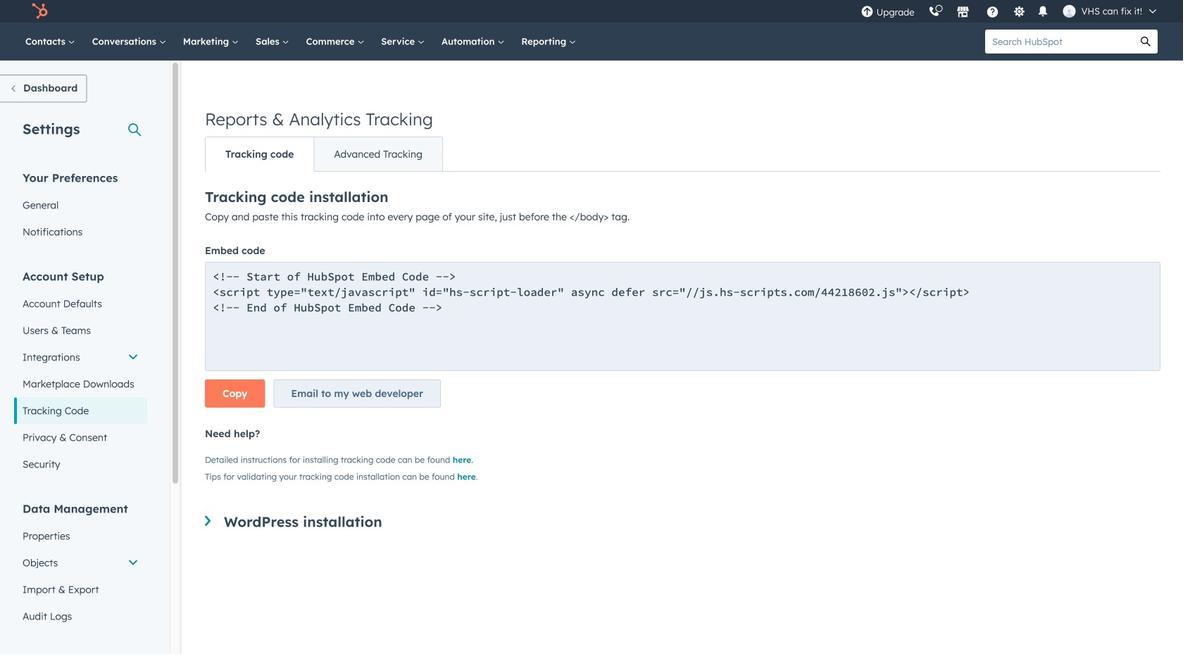 Task type: locate. For each thing, give the bounding box(es) containing it.
Search HubSpot search field
[[985, 30, 1134, 54]]

caret image
[[205, 516, 211, 526]]

data management element
[[14, 501, 147, 630]]

menu
[[854, 0, 1166, 23]]

navigation
[[205, 137, 443, 172]]

marketplaces image
[[957, 6, 970, 19]]

None text field
[[205, 262, 1161, 371]]



Task type: describe. For each thing, give the bounding box(es) containing it.
account setup element
[[14, 269, 147, 478]]

terry turtle image
[[1063, 5, 1076, 18]]

your preferences element
[[14, 170, 147, 245]]



Task type: vqa. For each thing, say whether or not it's contained in the screenshot.
sides
no



